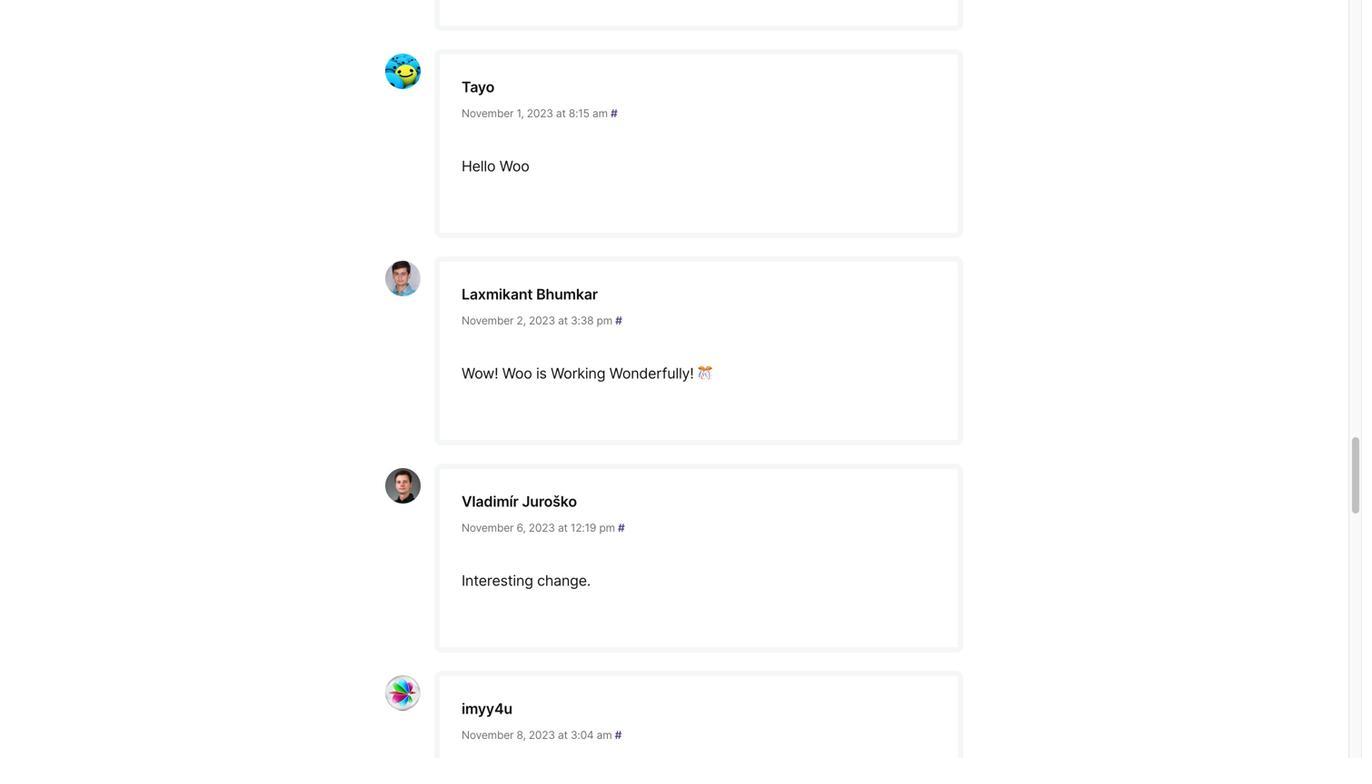 Task type: vqa. For each thing, say whether or not it's contained in the screenshot.
the November 6, 2023    at     12:19 pm #
yes



Task type: describe. For each thing, give the bounding box(es) containing it.
imyy4u
[[462, 700, 513, 718]]

laxmikant
[[462, 285, 533, 303]]

november for tayo
[[462, 107, 514, 120]]

# link for wow! woo is working wonderfully! 🎊
[[616, 314, 622, 327]]

8:15
[[569, 107, 590, 120]]

juroško
[[522, 493, 577, 510]]

2023 for laxmikant bhumkar
[[529, 314, 555, 327]]

2023 for tayo
[[527, 107, 553, 120]]

november 6, 2023    at     12:19 pm #
[[462, 521, 625, 535]]

working
[[551, 365, 606, 382]]

hello
[[462, 157, 496, 175]]

1,
[[517, 107, 524, 120]]

am for tayo
[[593, 107, 608, 120]]

laxmikant bhumkar
[[462, 285, 598, 303]]

vladimír juroško
[[462, 493, 577, 510]]

woo for wow!
[[502, 365, 532, 382]]

at for tayo
[[556, 107, 566, 120]]

interesting change.
[[462, 572, 591, 590]]

2,
[[517, 314, 526, 327]]

at for imyy4u
[[558, 729, 568, 742]]

# link for hello woo
[[611, 107, 618, 120]]

am for imyy4u
[[597, 729, 612, 742]]

# for hello woo
[[611, 107, 618, 120]]

bhumkar
[[536, 285, 598, 303]]

interesting
[[462, 572, 533, 590]]

2023 for imyy4u
[[529, 729, 555, 742]]

# link right the 3:04
[[615, 729, 622, 742]]

# for wow! woo is working wonderfully! 🎊
[[616, 314, 622, 327]]

november for laxmikant bhumkar
[[462, 314, 514, 327]]

november for vladimír juroško
[[462, 521, 514, 535]]

november for imyy4u
[[462, 729, 514, 742]]

# link for interesting change.
[[618, 521, 625, 535]]

tayo
[[462, 78, 495, 96]]

woo for hello
[[500, 157, 530, 175]]

wonderfully!
[[610, 365, 694, 382]]

wow!
[[462, 365, 498, 382]]

hello woo
[[462, 157, 530, 175]]

12:19
[[571, 521, 597, 535]]

november 8, 2023    at     3:04 am #
[[462, 729, 622, 742]]

# for interesting change.
[[618, 521, 625, 535]]

at for laxmikant bhumkar
[[558, 314, 568, 327]]



Task type: locate. For each thing, give the bounding box(es) containing it.
is
[[536, 365, 547, 382]]

2 november from the top
[[462, 314, 514, 327]]

pm
[[597, 314, 613, 327], [599, 521, 615, 535]]

am right the 3:04
[[597, 729, 612, 742]]

am
[[593, 107, 608, 120], [597, 729, 612, 742]]

2023 right 2,
[[529, 314, 555, 327]]

3:38
[[571, 314, 594, 327]]

am right 8:15
[[593, 107, 608, 120]]

# link right 8:15
[[611, 107, 618, 120]]

#
[[611, 107, 618, 120], [616, 314, 622, 327], [618, 521, 625, 535], [615, 729, 622, 742]]

woo right the hello
[[500, 157, 530, 175]]

pm for vladimír juroško
[[599, 521, 615, 535]]

november down laxmikant
[[462, 314, 514, 327]]

november down imyy4u
[[462, 729, 514, 742]]

1 vertical spatial woo
[[502, 365, 532, 382]]

6,
[[517, 521, 526, 535]]

2023 right "6,"
[[529, 521, 555, 535]]

# right '3:38' at left top
[[616, 314, 622, 327]]

woo left is
[[502, 365, 532, 382]]

# link
[[611, 107, 618, 120], [616, 314, 622, 327], [618, 521, 625, 535], [615, 729, 622, 742]]

november 1, 2023    at     8:15 am #
[[462, 107, 618, 120]]

at left the 3:04
[[558, 729, 568, 742]]

pm right '3:38' at left top
[[597, 314, 613, 327]]

1 vertical spatial am
[[597, 729, 612, 742]]

8,
[[517, 729, 526, 742]]

november 2, 2023    at     3:38 pm #
[[462, 314, 622, 327]]

# right the 3:04
[[615, 729, 622, 742]]

november down vladimír
[[462, 521, 514, 535]]

2023 right 1,
[[527, 107, 553, 120]]

at left 8:15
[[556, 107, 566, 120]]

pm right 12:19
[[599, 521, 615, 535]]

🎊
[[698, 365, 712, 382]]

woo
[[500, 157, 530, 175], [502, 365, 532, 382]]

at
[[556, 107, 566, 120], [558, 314, 568, 327], [558, 521, 568, 535], [558, 729, 568, 742]]

at for vladimír juroško
[[558, 521, 568, 535]]

4 november from the top
[[462, 729, 514, 742]]

# link right '3:38' at left top
[[616, 314, 622, 327]]

change.
[[537, 572, 591, 590]]

0 vertical spatial pm
[[597, 314, 613, 327]]

# link right 12:19
[[618, 521, 625, 535]]

wow! woo is working wonderfully! 🎊
[[462, 365, 712, 382]]

november down tayo
[[462, 107, 514, 120]]

2023
[[527, 107, 553, 120], [529, 314, 555, 327], [529, 521, 555, 535], [529, 729, 555, 742]]

1 vertical spatial pm
[[599, 521, 615, 535]]

at left 12:19
[[558, 521, 568, 535]]

2023 for vladimír juroško
[[529, 521, 555, 535]]

2023 right 8,
[[529, 729, 555, 742]]

0 vertical spatial woo
[[500, 157, 530, 175]]

# right 8:15
[[611, 107, 618, 120]]

november
[[462, 107, 514, 120], [462, 314, 514, 327], [462, 521, 514, 535], [462, 729, 514, 742]]

vladimír
[[462, 493, 519, 510]]

3:04
[[571, 729, 594, 742]]

pm for laxmikant bhumkar
[[597, 314, 613, 327]]

at left '3:38' at left top
[[558, 314, 568, 327]]

0 vertical spatial am
[[593, 107, 608, 120]]

# right 12:19
[[618, 521, 625, 535]]

1 november from the top
[[462, 107, 514, 120]]

3 november from the top
[[462, 521, 514, 535]]



